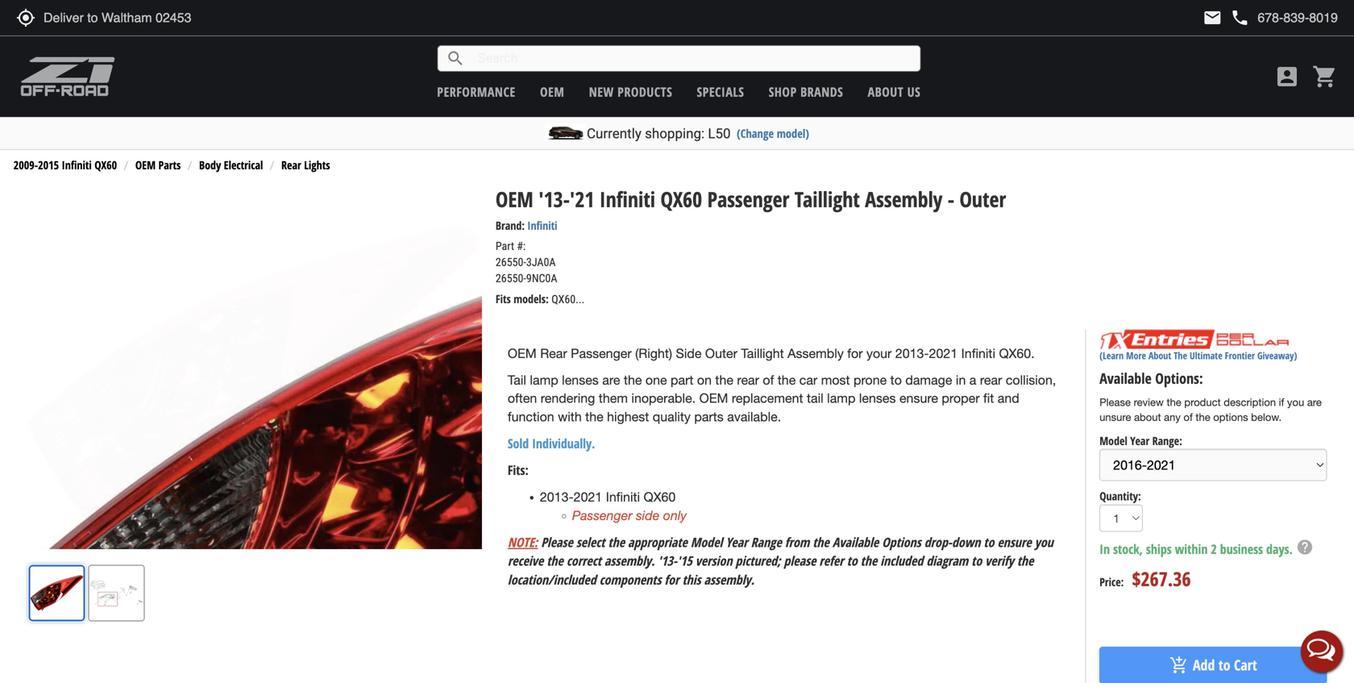Task type: describe. For each thing, give the bounding box(es) containing it.
rendering
[[541, 391, 595, 406]]

price: $267.36
[[1100, 566, 1192, 592]]

version
[[696, 552, 733, 569]]

them
[[599, 391, 628, 406]]

fits:
[[508, 461, 529, 479]]

available inside please select the appropriate model year range from the available options drop-down to ensure you receive the correct assembly. '13-'15 version pictured; please refer to the included diagram to verify the location/included components for this assembly.
[[833, 533, 879, 551]]

oem '13-'21 infiniti qx60 passenger taillight assembly - outer brand: infiniti part #: 26550-3ja0a 26550-9nc0a fits models: qx60...
[[496, 185, 1007, 306]]

unsure
[[1100, 411, 1132, 423]]

on
[[697, 372, 712, 387]]

assembly for for
[[788, 346, 844, 361]]

to down down
[[972, 552, 982, 569]]

options:
[[1156, 369, 1204, 388]]

the up location/included
[[547, 552, 564, 569]]

new products
[[589, 83, 673, 100]]

parts
[[159, 157, 181, 173]]

2
[[1212, 540, 1218, 558]]

z1 motorsports logo image
[[20, 56, 116, 97]]

collision,
[[1006, 372, 1057, 387]]

1 horizontal spatial assembly.
[[704, 571, 755, 588]]

this
[[683, 571, 701, 588]]

#:
[[517, 239, 526, 253]]

location/included
[[508, 571, 596, 588]]

the right with
[[586, 409, 604, 424]]

qx60...
[[552, 293, 585, 306]]

about us link
[[868, 83, 921, 100]]

product
[[1185, 396, 1222, 408]]

0 horizontal spatial outer
[[706, 346, 738, 361]]

ships
[[1147, 540, 1172, 558]]

(learn
[[1100, 349, 1124, 362]]

sold individually.
[[508, 435, 596, 452]]

body electrical
[[199, 157, 263, 173]]

0 vertical spatial for
[[848, 346, 863, 361]]

account_box link
[[1271, 64, 1305, 90]]

infiniti inside the 2013-2021 infiniti qx60 passenger side only
[[606, 490, 640, 504]]

receive
[[508, 552, 544, 569]]

0 vertical spatial 2021
[[930, 346, 958, 361]]

car
[[800, 372, 818, 387]]

please inside please select the appropriate model year range from the available options drop-down to ensure you receive the correct assembly. '13-'15 version pictured; please refer to the included diagram to verify the location/included components for this assembly.
[[541, 533, 573, 551]]

often
[[508, 391, 537, 406]]

account_box
[[1275, 64, 1301, 90]]

infiniti right the '21
[[600, 185, 656, 213]]

-
[[948, 185, 955, 213]]

the left included
[[861, 552, 878, 569]]

verify
[[986, 552, 1014, 569]]

correct
[[567, 552, 602, 569]]

of inside tail lamp lenses are the one part on the rear of the car most prone to damage in a rear collision, often rendering them inoperable. oem replacement tail lamp lenses ensure proper fit and function with the highest quality parts available.
[[763, 372, 774, 387]]

drop-
[[925, 533, 952, 551]]

us
[[908, 83, 921, 100]]

are inside tail lamp lenses are the one part on the rear of the car most prone to damage in a rear collision, often rendering them inoperable. oem replacement tail lamp lenses ensure proper fit and function with the highest quality parts available.
[[603, 372, 621, 387]]

you for options:
[[1288, 396, 1305, 408]]

available.
[[728, 409, 782, 424]]

add_shopping_cart
[[1170, 656, 1189, 675]]

brands
[[801, 83, 844, 100]]

replacement
[[732, 391, 804, 406]]

2 rear from the left
[[980, 372, 1003, 387]]

within
[[1176, 540, 1208, 558]]

please select the appropriate model year range from the available options drop-down to ensure you receive the correct assembly. '13-'15 version pictured; please refer to the included diagram to verify the location/included components for this assembly.
[[508, 533, 1054, 588]]

1 vertical spatial passenger
[[571, 346, 632, 361]]

oem for '13-
[[496, 185, 534, 213]]

more
[[1127, 349, 1147, 362]]

shop
[[769, 83, 797, 100]]

side
[[636, 508, 660, 523]]

in
[[956, 372, 966, 387]]

days.
[[1267, 540, 1293, 558]]

cart
[[1235, 655, 1258, 675]]

models:
[[514, 291, 549, 306]]

passenger inside the 2013-2021 infiniti qx60 passenger side only
[[572, 508, 633, 523]]

shopping_cart
[[1313, 64, 1339, 90]]

oem for parts
[[135, 157, 156, 173]]

qx60.
[[1000, 346, 1035, 361]]

phone
[[1231, 8, 1250, 27]]

tail
[[807, 391, 824, 406]]

1 vertical spatial rear
[[540, 346, 567, 361]]

the left one
[[624, 372, 642, 387]]

about
[[1135, 411, 1162, 423]]

one
[[646, 372, 667, 387]]

'15
[[677, 552, 693, 569]]

currently
[[587, 125, 642, 142]]

0 horizontal spatial assembly.
[[605, 552, 655, 569]]

down
[[952, 533, 981, 551]]

0 horizontal spatial lamp
[[530, 372, 559, 387]]

(right)
[[636, 346, 673, 361]]

oem left the new
[[540, 83, 565, 100]]

3ja0a
[[527, 256, 556, 269]]

the right verify
[[1018, 552, 1034, 569]]

oem link
[[540, 83, 565, 100]]

about inside (learn more about the ultimate frontier giveaway) available options: please review the product description if you are unsure about any of the options below.
[[1149, 349, 1172, 362]]

qx60 for 2009-2015 infiniti qx60
[[95, 157, 117, 173]]

lights
[[304, 157, 330, 173]]

oem for rear
[[508, 346, 537, 361]]

l50
[[708, 125, 731, 142]]

the up refer
[[813, 533, 830, 551]]

from
[[785, 533, 810, 551]]

inoperable.
[[632, 391, 696, 406]]

to up verify
[[984, 533, 995, 551]]

qx60 inside oem '13-'21 infiniti qx60 passenger taillight assembly - outer brand: infiniti part #: 26550-3ja0a 26550-9nc0a fits models: qx60...
[[661, 185, 703, 213]]

side
[[676, 346, 702, 361]]

refer
[[820, 552, 844, 569]]

giveaway)
[[1258, 349, 1298, 362]]

2009-2015 infiniti qx60
[[14, 157, 117, 173]]

brand:
[[496, 218, 525, 233]]

the down product
[[1196, 411, 1211, 423]]

individually.
[[532, 435, 596, 452]]

only
[[663, 508, 687, 523]]

your
[[867, 346, 892, 361]]

qx60 for 2013-2021 infiniti qx60 passenger side only
[[644, 490, 676, 504]]

1 26550- from the top
[[496, 256, 527, 269]]



Task type: vqa. For each thing, say whether or not it's contained in the screenshot.
"SPECIALS" link
yes



Task type: locate. For each thing, give the bounding box(es) containing it.
you for the
[[1035, 533, 1054, 551]]

1 vertical spatial model
[[691, 533, 723, 551]]

part
[[496, 239, 515, 253]]

if
[[1280, 396, 1285, 408]]

Search search field
[[466, 46, 920, 71]]

taillight up "replacement"
[[741, 346, 784, 361]]

0 vertical spatial of
[[763, 372, 774, 387]]

you inside (learn more about the ultimate frontier giveaway) available options: please review the product description if you are unsure about any of the options below.
[[1288, 396, 1305, 408]]

qx60 up side
[[644, 490, 676, 504]]

0 vertical spatial rear
[[281, 157, 301, 173]]

assembly inside oem '13-'21 infiniti qx60 passenger taillight assembly - outer brand: infiniti part #: 26550-3ja0a 26550-9nc0a fits models: qx60...
[[865, 185, 943, 213]]

1 vertical spatial lamp
[[828, 391, 856, 406]]

a
[[970, 372, 977, 387]]

business
[[1221, 540, 1264, 558]]

you
[[1288, 396, 1305, 408], [1035, 533, 1054, 551]]

infiniti up a
[[962, 346, 996, 361]]

0 vertical spatial year
[[1131, 433, 1150, 448]]

1 horizontal spatial outer
[[960, 185, 1007, 213]]

2015
[[38, 157, 59, 173]]

part
[[671, 372, 694, 387]]

taillight for outer
[[741, 346, 784, 361]]

0 horizontal spatial year
[[726, 533, 748, 551]]

0 horizontal spatial assembly
[[788, 346, 844, 361]]

2013- down sold individually.
[[540, 490, 574, 504]]

range:
[[1153, 433, 1183, 448]]

0 vertical spatial lamp
[[530, 372, 559, 387]]

1 horizontal spatial available
[[1100, 369, 1152, 388]]

lenses down 'prone'
[[860, 391, 896, 406]]

1 horizontal spatial of
[[1184, 411, 1193, 423]]

0 horizontal spatial available
[[833, 533, 879, 551]]

1 horizontal spatial lenses
[[860, 391, 896, 406]]

fit
[[984, 391, 995, 406]]

ultimate
[[1190, 349, 1223, 362]]

1 horizontal spatial for
[[848, 346, 863, 361]]

the
[[1174, 349, 1188, 362]]

1 vertical spatial 26550-
[[496, 272, 527, 285]]

proper
[[942, 391, 980, 406]]

0 vertical spatial about
[[868, 83, 904, 100]]

the right on
[[716, 372, 734, 387]]

help
[[1297, 538, 1315, 556]]

lamp down most
[[828, 391, 856, 406]]

0 vertical spatial please
[[1100, 396, 1131, 408]]

0 horizontal spatial about
[[868, 83, 904, 100]]

0 vertical spatial available
[[1100, 369, 1152, 388]]

model up version
[[691, 533, 723, 551]]

qx60 down shopping:
[[661, 185, 703, 213]]

(learn more about the ultimate frontier giveaway) available options: please review the product description if you are unsure about any of the options below.
[[1100, 349, 1322, 423]]

for inside please select the appropriate model year range from the available options drop-down to ensure you receive the correct assembly. '13-'15 version pictured; please refer to the included diagram to verify the location/included components for this assembly.
[[665, 571, 679, 588]]

oem rear passenger (right) side outer taillight assembly for your 2013-2021 infiniti qx60.
[[508, 346, 1035, 361]]

year inside please select the appropriate model year range from the available options drop-down to ensure you receive the correct assembly. '13-'15 version pictured; please refer to the included diagram to verify the location/included components for this assembly.
[[726, 533, 748, 551]]

assembly for -
[[865, 185, 943, 213]]

available inside (learn more about the ultimate frontier giveaway) available options: please review the product description if you are unsure about any of the options below.
[[1100, 369, 1152, 388]]

1 horizontal spatial model
[[1100, 433, 1128, 448]]

'13- inside please select the appropriate model year range from the available options drop-down to ensure you receive the correct assembly. '13-'15 version pictured; please refer to the included diagram to verify the location/included components for this assembly.
[[658, 552, 677, 569]]

2013-2021 infiniti qx60 passenger side only
[[540, 490, 687, 523]]

oem up the parts
[[700, 391, 729, 406]]

for left 'this'
[[665, 571, 679, 588]]

assembly up car
[[788, 346, 844, 361]]

2 vertical spatial passenger
[[572, 508, 633, 523]]

2013- up damage
[[896, 346, 930, 361]]

most
[[822, 372, 850, 387]]

about left the
[[1149, 349, 1172, 362]]

sold
[[508, 435, 529, 452]]

currently shopping: l50 (change model)
[[587, 125, 810, 142]]

1 vertical spatial you
[[1035, 533, 1054, 551]]

to
[[891, 372, 902, 387], [984, 533, 995, 551], [847, 552, 858, 569], [972, 552, 982, 569], [1219, 655, 1231, 675]]

0 vertical spatial qx60
[[95, 157, 117, 173]]

about us
[[868, 83, 921, 100]]

2013- inside the 2013-2021 infiniti qx60 passenger side only
[[540, 490, 574, 504]]

please
[[784, 552, 816, 569]]

model year range:
[[1100, 433, 1183, 448]]

2 vertical spatial qx60
[[644, 490, 676, 504]]

are right "if"
[[1308, 396, 1322, 408]]

1 horizontal spatial rear
[[540, 346, 567, 361]]

2021 up select
[[574, 490, 603, 504]]

options
[[882, 533, 922, 551]]

0 vertical spatial outer
[[960, 185, 1007, 213]]

please up correct
[[541, 533, 573, 551]]

1 vertical spatial please
[[541, 533, 573, 551]]

0 horizontal spatial you
[[1035, 533, 1054, 551]]

parts
[[695, 409, 724, 424]]

2 26550- from the top
[[496, 272, 527, 285]]

'13- inside oem '13-'21 infiniti qx60 passenger taillight assembly - outer brand: infiniti part #: 26550-3ja0a 26550-9nc0a fits models: qx60...
[[539, 185, 570, 213]]

phone link
[[1231, 8, 1339, 27]]

are inside (learn more about the ultimate frontier giveaway) available options: please review the product description if you are unsure about any of the options below.
[[1308, 396, 1322, 408]]

electrical
[[224, 157, 263, 173]]

year up pictured;
[[726, 533, 748, 551]]

1 horizontal spatial ensure
[[998, 533, 1032, 551]]

oem up brand:
[[496, 185, 534, 213]]

(change model) link
[[737, 125, 810, 141]]

performance link
[[437, 83, 516, 100]]

to right refer
[[847, 552, 858, 569]]

damage
[[906, 372, 953, 387]]

you inside please select the appropriate model year range from the available options drop-down to ensure you receive the correct assembly. '13-'15 version pictured; please refer to the included diagram to verify the location/included components for this assembly.
[[1035, 533, 1054, 551]]

body electrical link
[[199, 157, 263, 173]]

quality
[[653, 409, 691, 424]]

ensure inside please select the appropriate model year range from the available options drop-down to ensure you receive the correct assembly. '13-'15 version pictured; please refer to the included diagram to verify the location/included components for this assembly.
[[998, 533, 1032, 551]]

1 horizontal spatial 2021
[[930, 346, 958, 361]]

0 vertical spatial taillight
[[795, 185, 860, 213]]

0 vertical spatial lenses
[[562, 372, 599, 387]]

lamp right tail
[[530, 372, 559, 387]]

my_location
[[16, 8, 35, 27]]

0 horizontal spatial for
[[665, 571, 679, 588]]

you left in
[[1035, 533, 1054, 551]]

1 vertical spatial about
[[1149, 349, 1172, 362]]

0 vertical spatial you
[[1288, 396, 1305, 408]]

0 vertical spatial 2013-
[[896, 346, 930, 361]]

rear lights
[[281, 157, 330, 173]]

1 vertical spatial qx60
[[661, 185, 703, 213]]

assembly. down version
[[704, 571, 755, 588]]

infiniti right 2015
[[62, 157, 92, 173]]

1 horizontal spatial are
[[1308, 396, 1322, 408]]

1 horizontal spatial rear
[[980, 372, 1003, 387]]

1 vertical spatial lenses
[[860, 391, 896, 406]]

(learn more about the ultimate frontier giveaway) link
[[1100, 349, 1298, 362]]

0 vertical spatial model
[[1100, 433, 1128, 448]]

tail lamp lenses are the one part on the rear of the car most prone to damage in a rear collision, often rendering them inoperable. oem replacement tail lamp lenses ensure proper fit and function with the highest quality parts available.
[[508, 372, 1057, 424]]

ensure up verify
[[998, 533, 1032, 551]]

assembly left -
[[865, 185, 943, 213]]

you right "if"
[[1288, 396, 1305, 408]]

shopping:
[[645, 125, 705, 142]]

1 vertical spatial '13-
[[658, 552, 677, 569]]

26550- up fits
[[496, 272, 527, 285]]

1 horizontal spatial 2013-
[[896, 346, 930, 361]]

0 vertical spatial assembly.
[[605, 552, 655, 569]]

to inside tail lamp lenses are the one part on the rear of the car most prone to damage in a rear collision, often rendering them inoperable. oem replacement tail lamp lenses ensure proper fit and function with the highest quality parts available.
[[891, 372, 902, 387]]

qx60 inside the 2013-2021 infiniti qx60 passenger side only
[[644, 490, 676, 504]]

1 vertical spatial year
[[726, 533, 748, 551]]

any
[[1165, 411, 1181, 423]]

1 horizontal spatial assembly
[[865, 185, 943, 213]]

'13- down appropriate
[[658, 552, 677, 569]]

year down about
[[1131, 433, 1150, 448]]

performance
[[437, 83, 516, 100]]

0 horizontal spatial lenses
[[562, 372, 599, 387]]

'21
[[570, 185, 595, 213]]

passenger down (change
[[708, 185, 790, 213]]

'13-
[[539, 185, 570, 213], [658, 552, 677, 569]]

0 vertical spatial 26550-
[[496, 256, 527, 269]]

of
[[763, 372, 774, 387], [1184, 411, 1193, 423]]

taillight for passenger
[[795, 185, 860, 213]]

0 horizontal spatial of
[[763, 372, 774, 387]]

passenger up them
[[571, 346, 632, 361]]

the left car
[[778, 372, 796, 387]]

26550-
[[496, 256, 527, 269], [496, 272, 527, 285]]

0 horizontal spatial rear
[[737, 372, 760, 387]]

0 horizontal spatial ensure
[[900, 391, 939, 406]]

ensure
[[900, 391, 939, 406], [998, 533, 1032, 551]]

available down more
[[1100, 369, 1152, 388]]

taillight inside oem '13-'21 infiniti qx60 passenger taillight assembly - outer brand: infiniti part #: 26550-3ja0a 26550-9nc0a fits models: qx60...
[[795, 185, 860, 213]]

model inside please select the appropriate model year range from the available options drop-down to ensure you receive the correct assembly. '13-'15 version pictured; please refer to the included diagram to verify the location/included components for this assembly.
[[691, 533, 723, 551]]

infiniti right brand:
[[528, 218, 558, 233]]

0 horizontal spatial taillight
[[741, 346, 784, 361]]

options
[[1214, 411, 1249, 423]]

in stock, ships within 2 business days. help
[[1100, 538, 1315, 558]]

the
[[624, 372, 642, 387], [716, 372, 734, 387], [778, 372, 796, 387], [1167, 396, 1182, 408], [586, 409, 604, 424], [1196, 411, 1211, 423], [608, 533, 625, 551], [813, 533, 830, 551], [547, 552, 564, 569], [861, 552, 878, 569], [1018, 552, 1034, 569]]

0 horizontal spatial please
[[541, 533, 573, 551]]

range
[[751, 533, 782, 551]]

1 horizontal spatial you
[[1288, 396, 1305, 408]]

rear up "replacement"
[[737, 372, 760, 387]]

for
[[848, 346, 863, 361], [665, 571, 679, 588]]

1 horizontal spatial lamp
[[828, 391, 856, 406]]

1 horizontal spatial taillight
[[795, 185, 860, 213]]

model
[[1100, 433, 1128, 448], [691, 533, 723, 551]]

1 horizontal spatial '13-
[[658, 552, 677, 569]]

1 vertical spatial assembly.
[[704, 571, 755, 588]]

1 vertical spatial outer
[[706, 346, 738, 361]]

outer up on
[[706, 346, 738, 361]]

1 vertical spatial of
[[1184, 411, 1193, 423]]

of right any
[[1184, 411, 1193, 423]]

are up them
[[603, 372, 621, 387]]

1 rear from the left
[[737, 372, 760, 387]]

26550- down part
[[496, 256, 527, 269]]

0 vertical spatial assembly
[[865, 185, 943, 213]]

shop brands link
[[769, 83, 844, 100]]

ensure inside tail lamp lenses are the one part on the rear of the car most prone to damage in a rear collision, often rendering them inoperable. oem replacement tail lamp lenses ensure proper fit and function with the highest quality parts available.
[[900, 391, 939, 406]]

1 horizontal spatial please
[[1100, 396, 1131, 408]]

new products link
[[589, 83, 673, 100]]

taillight down the model)
[[795, 185, 860, 213]]

infiniti up side
[[606, 490, 640, 504]]

outer right -
[[960, 185, 1007, 213]]

(change
[[737, 125, 774, 141]]

0 horizontal spatial '13-
[[539, 185, 570, 213]]

included
[[881, 552, 924, 569]]

1 vertical spatial 2021
[[574, 490, 603, 504]]

infiniti link
[[528, 218, 558, 233]]

1 vertical spatial 2013-
[[540, 490, 574, 504]]

highest
[[607, 409, 649, 424]]

rear right a
[[980, 372, 1003, 387]]

please up unsure
[[1100, 396, 1131, 408]]

1 vertical spatial assembly
[[788, 346, 844, 361]]

1 vertical spatial ensure
[[998, 533, 1032, 551]]

0 horizontal spatial model
[[691, 533, 723, 551]]

model)
[[777, 125, 810, 141]]

0 horizontal spatial 2013-
[[540, 490, 574, 504]]

assembly. up components on the left bottom of page
[[605, 552, 655, 569]]

lenses up rendering
[[562, 372, 599, 387]]

1 vertical spatial for
[[665, 571, 679, 588]]

0 horizontal spatial are
[[603, 372, 621, 387]]

oem parts
[[135, 157, 181, 173]]

select
[[576, 533, 605, 551]]

rear left lights
[[281, 157, 301, 173]]

the up any
[[1167, 396, 1182, 408]]

products
[[618, 83, 673, 100]]

of inside (learn more about the ultimate frontier giveaway) available options: please review the product description if you are unsure about any of the options below.
[[1184, 411, 1193, 423]]

about left the us
[[868, 83, 904, 100]]

shopping_cart link
[[1309, 64, 1339, 90]]

shop brands
[[769, 83, 844, 100]]

available up refer
[[833, 533, 879, 551]]

oem up tail
[[508, 346, 537, 361]]

oem left "parts"
[[135, 157, 156, 173]]

ensure down damage
[[900, 391, 939, 406]]

0 vertical spatial '13-
[[539, 185, 570, 213]]

2021 up damage
[[930, 346, 958, 361]]

qx60 left oem parts link
[[95, 157, 117, 173]]

and
[[998, 391, 1020, 406]]

$267.36
[[1133, 566, 1192, 592]]

0 vertical spatial ensure
[[900, 391, 939, 406]]

to right add
[[1219, 655, 1231, 675]]

0 vertical spatial are
[[603, 372, 621, 387]]

rear up rendering
[[540, 346, 567, 361]]

add
[[1193, 655, 1216, 675]]

1 horizontal spatial year
[[1131, 433, 1150, 448]]

mail
[[1204, 8, 1223, 27]]

to right 'prone'
[[891, 372, 902, 387]]

of up "replacement"
[[763, 372, 774, 387]]

for left your
[[848, 346, 863, 361]]

model down unsure
[[1100, 433, 1128, 448]]

2021 inside the 2013-2021 infiniti qx60 passenger side only
[[574, 490, 603, 504]]

0 horizontal spatial rear
[[281, 157, 301, 173]]

1 vertical spatial available
[[833, 533, 879, 551]]

1 vertical spatial taillight
[[741, 346, 784, 361]]

please inside (learn more about the ultimate frontier giveaway) available options: please review the product description if you are unsure about any of the options below.
[[1100, 396, 1131, 408]]

quantity:
[[1100, 488, 1142, 504]]

oem parts link
[[135, 157, 181, 173]]

mail phone
[[1204, 8, 1250, 27]]

mail link
[[1204, 8, 1223, 27]]

passenger up select
[[572, 508, 633, 523]]

1 vertical spatial are
[[1308, 396, 1322, 408]]

'13- up infiniti link
[[539, 185, 570, 213]]

appropriate
[[628, 533, 688, 551]]

frontier
[[1226, 349, 1256, 362]]

the right select
[[608, 533, 625, 551]]

1 horizontal spatial about
[[1149, 349, 1172, 362]]

price:
[[1100, 574, 1125, 589]]

0 vertical spatial passenger
[[708, 185, 790, 213]]

oem inside oem '13-'21 infiniti qx60 passenger taillight assembly - outer brand: infiniti part #: 26550-3ja0a 26550-9nc0a fits models: qx60...
[[496, 185, 534, 213]]

0 horizontal spatial 2021
[[574, 490, 603, 504]]

year
[[1131, 433, 1150, 448], [726, 533, 748, 551]]

outer inside oem '13-'21 infiniti qx60 passenger taillight assembly - outer brand: infiniti part #: 26550-3ja0a 26550-9nc0a fits models: qx60...
[[960, 185, 1007, 213]]

oem inside tail lamp lenses are the one part on the rear of the car most prone to damage in a rear collision, often rendering them inoperable. oem replacement tail lamp lenses ensure proper fit and function with the highest quality parts available.
[[700, 391, 729, 406]]

passenger inside oem '13-'21 infiniti qx60 passenger taillight assembly - outer brand: infiniti part #: 26550-3ja0a 26550-9nc0a fits models: qx60...
[[708, 185, 790, 213]]



